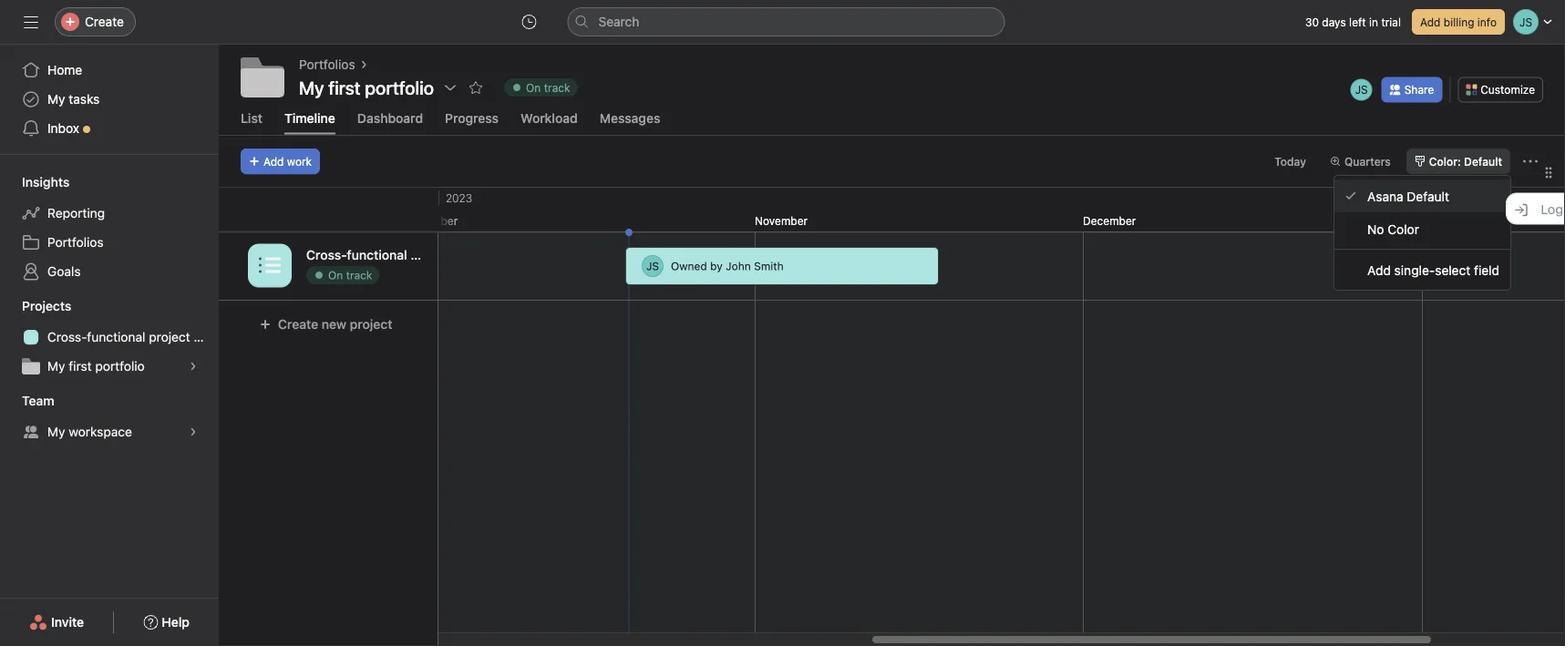 Task type: vqa. For each thing, say whether or not it's contained in the screenshot.
the Create inside the create new project button
yes



Task type: describe. For each thing, give the bounding box(es) containing it.
my first portfolio link
[[11, 352, 208, 381]]

smith
[[754, 260, 784, 272]]

select
[[1436, 262, 1471, 277]]

plan inside projects element
[[194, 330, 219, 345]]

track inside popup button
[[544, 81, 570, 94]]

hide sidebar image
[[24, 15, 38, 29]]

projects
[[22, 299, 71, 314]]

customize
[[1481, 83, 1536, 96]]

1 horizontal spatial plan
[[457, 247, 482, 262]]

create new project
[[278, 317, 393, 332]]

customize button
[[1458, 77, 1544, 102]]

color: default
[[1430, 155, 1503, 168]]

2023
[[446, 191, 472, 204]]

cross-functional project plan inside cross-functional project plan link
[[47, 330, 219, 345]]

2 horizontal spatial project
[[411, 247, 453, 262]]

november
[[755, 214, 808, 227]]

help button
[[132, 606, 201, 639]]

invite button
[[17, 606, 96, 639]]

1 horizontal spatial js
[[1356, 83, 1369, 96]]

list image
[[259, 255, 281, 277]]

project for create new project button at the left of page
[[350, 317, 393, 332]]

add work button
[[241, 148, 320, 174]]

search button
[[568, 7, 1005, 36]]

workload link
[[521, 110, 578, 135]]

create new project button
[[248, 308, 404, 341]]

in
[[1370, 16, 1379, 28]]

info
[[1478, 16, 1497, 28]]

reporting
[[47, 206, 105, 221]]

billing
[[1444, 16, 1475, 28]]

my for my first portfolio
[[47, 359, 65, 374]]

today button
[[1267, 148, 1315, 174]]

first
[[69, 359, 92, 374]]

more actions image
[[1524, 154, 1538, 169]]

add billing info
[[1421, 16, 1497, 28]]

add for add billing info
[[1421, 16, 1441, 28]]

1 horizontal spatial cross-
[[306, 247, 347, 262]]

color: default button
[[1407, 148, 1511, 174]]

inbox
[[47, 121, 79, 136]]

30 days left in trial
[[1306, 16, 1402, 28]]

john
[[726, 260, 751, 272]]

goals
[[47, 264, 81, 279]]

1 horizontal spatial portfolios link
[[299, 55, 355, 75]]

30
[[1306, 16, 1320, 28]]

insights button
[[0, 173, 70, 192]]

workspace
[[69, 424, 132, 440]]

share button
[[1382, 77, 1443, 102]]

1 vertical spatial on
[[328, 269, 343, 281]]

work
[[287, 155, 312, 168]]

on track button
[[496, 75, 586, 100]]

quarters
[[1345, 155, 1391, 168]]

create for create
[[85, 14, 124, 29]]

add work
[[264, 155, 312, 168]]

0 horizontal spatial track
[[346, 269, 372, 281]]

projects element
[[0, 290, 219, 385]]

projects button
[[0, 297, 71, 316]]

insights
[[22, 175, 70, 190]]

share
[[1405, 83, 1435, 96]]

my first portfolio
[[47, 359, 145, 374]]

days
[[1323, 16, 1347, 28]]

1 vertical spatial on track
[[328, 269, 372, 281]]

my for my workspace
[[47, 424, 65, 440]]

dashboard link
[[357, 110, 423, 135]]

my tasks link
[[11, 85, 208, 114]]

october
[[416, 214, 458, 227]]

my for my tasks
[[47, 92, 65, 107]]

my workspace link
[[11, 418, 208, 447]]

left
[[1350, 16, 1367, 28]]

reporting link
[[11, 199, 208, 228]]

default for asana default
[[1407, 189, 1450, 204]]

show options image
[[443, 80, 458, 95]]



Task type: locate. For each thing, give the bounding box(es) containing it.
search
[[599, 14, 640, 29]]

0 vertical spatial functional
[[347, 247, 407, 262]]

dashboard
[[357, 110, 423, 125]]

see details, my first portfolio image
[[188, 361, 199, 372]]

add for add single-select field
[[1368, 262, 1391, 277]]

project down october
[[411, 247, 453, 262]]

0 horizontal spatial plan
[[194, 330, 219, 345]]

2 vertical spatial add
[[1368, 262, 1391, 277]]

field
[[1475, 262, 1500, 277]]

js left owned
[[646, 260, 659, 272]]

messages link
[[600, 110, 661, 135]]

my inside the global element
[[47, 92, 65, 107]]

1 vertical spatial default
[[1407, 189, 1450, 204]]

january
[[1423, 214, 1463, 227]]

create inside create new project button
[[278, 317, 318, 332]]

color
[[1388, 221, 1420, 236]]

0 horizontal spatial portfolios
[[47, 235, 104, 250]]

quarters button
[[1322, 148, 1400, 174]]

messages
[[600, 110, 661, 125]]

trial
[[1382, 16, 1402, 28]]

0 vertical spatial cross-
[[306, 247, 347, 262]]

timeline
[[285, 110, 336, 125]]

0 horizontal spatial portfolios link
[[11, 228, 208, 257]]

insights element
[[0, 166, 219, 290]]

december
[[1083, 214, 1137, 227]]

home link
[[11, 56, 208, 85]]

add to starred image
[[469, 80, 483, 95]]

cross-functional project plan
[[306, 247, 482, 262], [47, 330, 219, 345]]

first portfolio
[[329, 77, 434, 98]]

teams element
[[0, 385, 219, 450]]

on
[[526, 81, 541, 94], [328, 269, 343, 281]]

0 vertical spatial add
[[1421, 16, 1441, 28]]

project right new
[[350, 317, 393, 332]]

my inside projects element
[[47, 359, 65, 374]]

1 horizontal spatial on
[[526, 81, 541, 94]]

0 horizontal spatial project
[[149, 330, 190, 345]]

1 horizontal spatial default
[[1465, 155, 1503, 168]]

single-
[[1395, 262, 1436, 277]]

default for color: default
[[1465, 155, 1503, 168]]

add for add work
[[264, 155, 284, 168]]

functional
[[347, 247, 407, 262], [87, 330, 145, 345]]

cross-functional project plan up portfolio
[[47, 330, 219, 345]]

1 horizontal spatial cross-functional project plan
[[306, 247, 482, 262]]

asana default
[[1368, 189, 1450, 204]]

cross- right list image
[[306, 247, 347, 262]]

add single-select field
[[1368, 262, 1500, 277]]

tasks
[[69, 92, 100, 107]]

plan down october
[[457, 247, 482, 262]]

project up see details, my first portfolio image
[[149, 330, 190, 345]]

on up workload at the top of the page
[[526, 81, 541, 94]]

default
[[1465, 155, 1503, 168], [1407, 189, 1450, 204]]

0 vertical spatial plan
[[457, 247, 482, 262]]

add billing info button
[[1413, 9, 1506, 35]]

default inside dropdown button
[[1465, 155, 1503, 168]]

add inside button
[[1421, 16, 1441, 28]]

js left share button
[[1356, 83, 1369, 96]]

0 vertical spatial track
[[544, 81, 570, 94]]

portfolios link down september
[[11, 228, 208, 257]]

0 vertical spatial portfolios link
[[299, 55, 355, 75]]

my tasks
[[47, 92, 100, 107]]

project inside button
[[350, 317, 393, 332]]

1 vertical spatial portfolios
[[47, 235, 104, 250]]

my for my first portfolio
[[299, 77, 324, 98]]

cross- inside cross-functional project plan link
[[47, 330, 87, 345]]

by
[[711, 260, 723, 272]]

0 horizontal spatial on track
[[328, 269, 372, 281]]

portfolios up my first portfolio
[[299, 57, 355, 72]]

my
[[299, 77, 324, 98], [47, 92, 65, 107], [47, 359, 65, 374], [47, 424, 65, 440]]

track up workload at the top of the page
[[544, 81, 570, 94]]

0 vertical spatial on track
[[526, 81, 570, 94]]

1 vertical spatial track
[[346, 269, 372, 281]]

no color
[[1368, 221, 1420, 236]]

create for create new project
[[278, 317, 318, 332]]

owned
[[671, 260, 707, 272]]

1 horizontal spatial portfolios
[[299, 57, 355, 72]]

track
[[544, 81, 570, 94], [346, 269, 372, 281]]

functional up portfolio
[[87, 330, 145, 345]]

portfolios link up my first portfolio
[[299, 55, 355, 75]]

list
[[241, 110, 263, 125]]

default right color:
[[1465, 155, 1503, 168]]

my first portfolio
[[299, 77, 434, 98]]

timeline link
[[285, 110, 336, 135]]

today
[[1275, 155, 1307, 168]]

my up timeline
[[299, 77, 324, 98]]

on track up create new project on the left of page
[[328, 269, 372, 281]]

create button
[[55, 7, 136, 36]]

0 horizontal spatial cross-functional project plan
[[47, 330, 219, 345]]

cross- up first
[[47, 330, 87, 345]]

add left billing
[[1421, 16, 1441, 28]]

on track
[[526, 81, 570, 94], [328, 269, 372, 281]]

1 vertical spatial plan
[[194, 330, 219, 345]]

1 horizontal spatial on track
[[526, 81, 570, 94]]

0 vertical spatial portfolios
[[299, 57, 355, 72]]

cross-functional project plan down october
[[306, 247, 482, 262]]

my left first
[[47, 359, 65, 374]]

list link
[[241, 110, 263, 135]]

add left "work" at top left
[[264, 155, 284, 168]]

0 horizontal spatial default
[[1407, 189, 1450, 204]]

progress
[[445, 110, 499, 125]]

asana default link
[[1335, 180, 1511, 212]]

0 vertical spatial on
[[526, 81, 541, 94]]

invite
[[51, 615, 84, 630]]

create up home link
[[85, 14, 124, 29]]

2 horizontal spatial add
[[1421, 16, 1441, 28]]

1 vertical spatial cross-
[[47, 330, 87, 345]]

functional inside projects element
[[87, 330, 145, 345]]

track up create new project on the left of page
[[346, 269, 372, 281]]

see details, my workspace image
[[188, 427, 199, 438]]

progress link
[[445, 110, 499, 135]]

help
[[162, 615, 190, 630]]

september
[[88, 214, 144, 227]]

on up create new project on the left of page
[[328, 269, 343, 281]]

new
[[322, 317, 347, 332]]

0 horizontal spatial add
[[264, 155, 284, 168]]

1 vertical spatial functional
[[87, 330, 145, 345]]

0 horizontal spatial on
[[328, 269, 343, 281]]

0 horizontal spatial functional
[[87, 330, 145, 345]]

home
[[47, 62, 82, 78]]

0 horizontal spatial js
[[646, 260, 659, 272]]

my inside the teams element
[[47, 424, 65, 440]]

plan up see details, my first portfolio image
[[194, 330, 219, 345]]

0 vertical spatial create
[[85, 14, 124, 29]]

workload
[[521, 110, 578, 125]]

history image
[[522, 15, 537, 29]]

my down "team"
[[47, 424, 65, 440]]

owned by john smith
[[671, 260, 784, 272]]

portfolio
[[95, 359, 145, 374]]

portfolios down reporting
[[47, 235, 104, 250]]

portfolios inside insights element
[[47, 235, 104, 250]]

0 vertical spatial cross-functional project plan
[[306, 247, 482, 262]]

1 vertical spatial add
[[264, 155, 284, 168]]

add left the single-
[[1368, 262, 1391, 277]]

0 vertical spatial js
[[1356, 83, 1369, 96]]

create inside create popup button
[[85, 14, 124, 29]]

default up "january" at the right top of the page
[[1407, 189, 1450, 204]]

inbox link
[[11, 114, 208, 143]]

portfolios link
[[299, 55, 355, 75], [11, 228, 208, 257]]

add inside button
[[264, 155, 284, 168]]

0 horizontal spatial create
[[85, 14, 124, 29]]

0 vertical spatial default
[[1465, 155, 1503, 168]]

1 vertical spatial js
[[646, 260, 659, 272]]

no color link
[[1335, 212, 1511, 245]]

1 horizontal spatial functional
[[347, 247, 407, 262]]

team button
[[0, 392, 54, 410]]

cross-
[[306, 247, 347, 262], [47, 330, 87, 345]]

2024
[[1430, 191, 1456, 204]]

1 vertical spatial cross-functional project plan
[[47, 330, 219, 345]]

on track up workload at the top of the page
[[526, 81, 570, 94]]

my left tasks
[[47, 92, 65, 107]]

color:
[[1430, 155, 1462, 168]]

portfolios
[[299, 57, 355, 72], [47, 235, 104, 250]]

functional up create new project on the left of page
[[347, 247, 407, 262]]

1 vertical spatial create
[[278, 317, 318, 332]]

search list box
[[568, 7, 1005, 36]]

global element
[[0, 45, 219, 154]]

0 horizontal spatial cross-
[[47, 330, 87, 345]]

1 horizontal spatial track
[[544, 81, 570, 94]]

1 horizontal spatial project
[[350, 317, 393, 332]]

no
[[1368, 221, 1385, 236]]

cross-functional project plan link
[[11, 323, 219, 352]]

1 vertical spatial portfolios link
[[11, 228, 208, 257]]

on inside popup button
[[526, 81, 541, 94]]

goals link
[[11, 257, 208, 286]]

add single-select field link
[[1335, 254, 1511, 286]]

1 horizontal spatial create
[[278, 317, 318, 332]]

asana
[[1368, 189, 1404, 204]]

plan
[[457, 247, 482, 262], [194, 330, 219, 345]]

my workspace
[[47, 424, 132, 440]]

1 horizontal spatial add
[[1368, 262, 1391, 277]]

team
[[22, 393, 54, 409]]

project for cross-functional project plan link
[[149, 330, 190, 345]]

js
[[1356, 83, 1369, 96], [646, 260, 659, 272]]

create
[[85, 14, 124, 29], [278, 317, 318, 332]]

create left new
[[278, 317, 318, 332]]

on track inside popup button
[[526, 81, 570, 94]]



